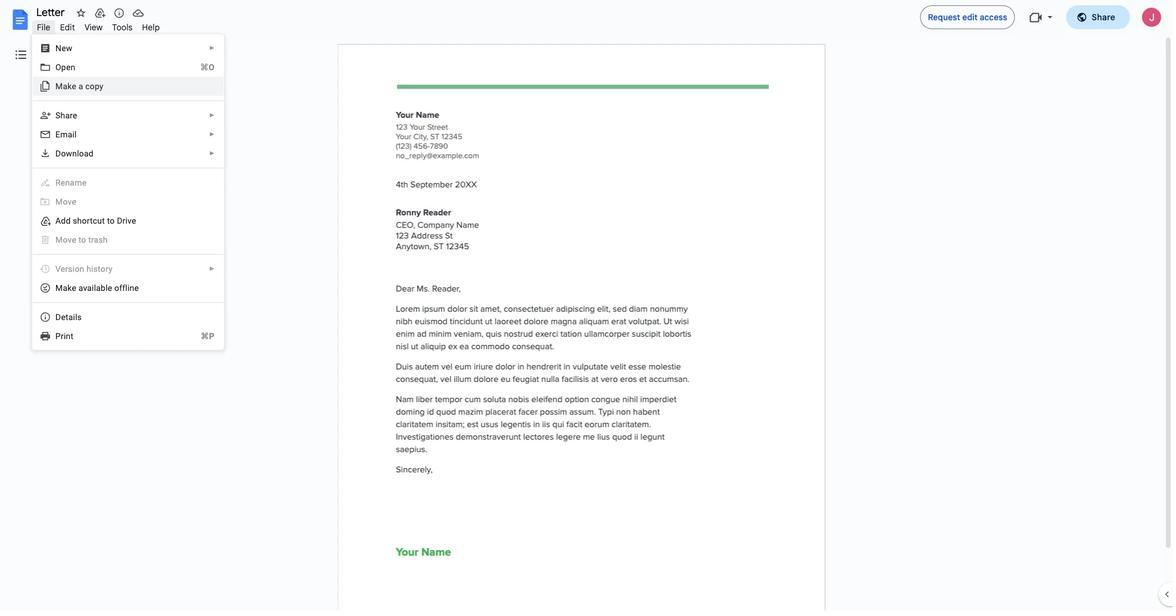 Task type: vqa. For each thing, say whether or not it's contained in the screenshot.


Task type: locate. For each thing, give the bounding box(es) containing it.
pen
[[61, 62, 75, 72]]

version history h element
[[55, 264, 116, 274]]

add shortcut to drive , element
[[55, 216, 140, 226]]

m ove
[[55, 197, 76, 207]]

menu
[[3, 0, 224, 450]]

add
[[55, 216, 71, 226]]

tools menu item
[[107, 20, 137, 34]]

menu item containing m
[[40, 196, 214, 208]]

menu item containing version
[[33, 260, 223, 279]]

e mail
[[55, 130, 77, 139]]

open o element
[[55, 62, 79, 72]]

o
[[55, 62, 61, 72]]

move t o trash
[[55, 235, 108, 245]]

letter
[[36, 6, 65, 19]]

rename r element
[[55, 178, 90, 188]]

request edit access
[[928, 12, 1007, 22]]

p rint
[[55, 332, 73, 341]]

add shortcut to drive
[[55, 216, 136, 226]]

e
[[55, 130, 60, 139]]

n ew
[[55, 43, 72, 53]]

► for ew
[[209, 45, 215, 52]]

edit menu item
[[55, 20, 80, 34]]

menu item containing move
[[33, 231, 223, 250]]

make available offline k element
[[55, 283, 142, 293]]

h
[[86, 264, 91, 274]]

⌘p
[[201, 332, 214, 341]]

make
[[55, 81, 76, 91]]

o pen
[[55, 62, 75, 72]]

rint
[[61, 332, 73, 341]]

⌘o element
[[186, 61, 214, 73]]

details b element
[[55, 312, 85, 322]]

menu containing n
[[3, 0, 224, 450]]

menu inside the letter application
[[3, 0, 224, 450]]

edit
[[962, 12, 978, 22]]

menu item
[[33, 173, 223, 192], [40, 196, 214, 208], [33, 231, 223, 250], [33, 260, 223, 279]]

share s element
[[55, 111, 81, 120]]

ownload
[[61, 149, 93, 158]]

move m element
[[55, 197, 80, 207]]

5 ► from the top
[[209, 266, 215, 273]]

share button
[[1066, 5, 1130, 29]]

drive
[[117, 216, 136, 226]]

ma k e available offline
[[55, 283, 139, 293]]

request
[[928, 12, 960, 22]]

view menu item
[[80, 20, 107, 34]]

ove
[[63, 197, 76, 207]]

►
[[209, 45, 215, 52], [209, 112, 215, 119], [209, 131, 215, 138], [209, 150, 215, 157], [209, 266, 215, 273]]

Star checkbox
[[73, 5, 89, 21]]

menu bar containing file
[[32, 15, 165, 35]]

d
[[55, 149, 61, 158]]

email e element
[[55, 130, 80, 139]]

menu bar
[[32, 15, 165, 35]]

tools
[[112, 22, 133, 32]]

n
[[55, 43, 61, 53]]

► for mail
[[209, 131, 215, 138]]

p
[[55, 332, 61, 341]]

r
[[55, 178, 61, 188]]

4 ► from the top
[[209, 150, 215, 157]]

trash
[[88, 235, 108, 245]]

istory
[[91, 264, 112, 274]]

s
[[55, 111, 60, 120]]

ew
[[61, 43, 72, 53]]

► for ownload
[[209, 150, 215, 157]]

⌘o
[[200, 62, 214, 72]]

hare
[[60, 111, 77, 120]]

menu bar inside menu bar 'banner'
[[32, 15, 165, 35]]

2 ► from the top
[[209, 112, 215, 119]]

1 ► from the top
[[209, 45, 215, 52]]

3 ► from the top
[[209, 131, 215, 138]]



Task type: describe. For each thing, give the bounding box(es) containing it.
a
[[78, 81, 83, 91]]

available
[[78, 283, 112, 293]]

o
[[81, 235, 86, 245]]

edit
[[60, 22, 75, 32]]

k
[[67, 283, 72, 293]]

opy
[[90, 81, 103, 91]]

file
[[37, 22, 50, 32]]

mail
[[60, 130, 77, 139]]

file menu item
[[32, 20, 55, 34]]

offline
[[114, 283, 139, 293]]

details
[[55, 312, 82, 322]]

view
[[85, 22, 103, 32]]

c
[[85, 81, 90, 91]]

e
[[72, 283, 76, 293]]

to
[[107, 216, 115, 226]]

s hare
[[55, 111, 77, 120]]

letter application
[[0, 0, 1173, 612]]

letter element
[[32, 5, 1173, 23]]

new n element
[[55, 43, 76, 53]]

request edit access button
[[920, 5, 1015, 29]]

move
[[55, 235, 76, 245]]

download d element
[[55, 149, 97, 158]]

version h istory
[[55, 264, 112, 274]]

move to trash t element
[[55, 235, 111, 245]]

help menu item
[[137, 20, 165, 34]]

t
[[78, 235, 81, 245]]

version
[[55, 264, 84, 274]]

make a copy c element
[[55, 81, 107, 91]]

d ownload
[[55, 149, 93, 158]]

► for hare
[[209, 112, 215, 119]]

make a c opy
[[55, 81, 103, 91]]

access
[[980, 12, 1007, 22]]

menu bar banner
[[0, 0, 1173, 612]]

ma
[[55, 283, 67, 293]]

print p element
[[55, 332, 77, 341]]

⌘p element
[[186, 331, 214, 343]]

help
[[142, 22, 160, 32]]

r ename
[[55, 178, 87, 188]]

menu item containing r
[[33, 173, 223, 192]]

shortcut
[[73, 216, 105, 226]]

ename
[[61, 178, 87, 188]]

share
[[1092, 12, 1115, 22]]

m
[[55, 197, 63, 207]]



